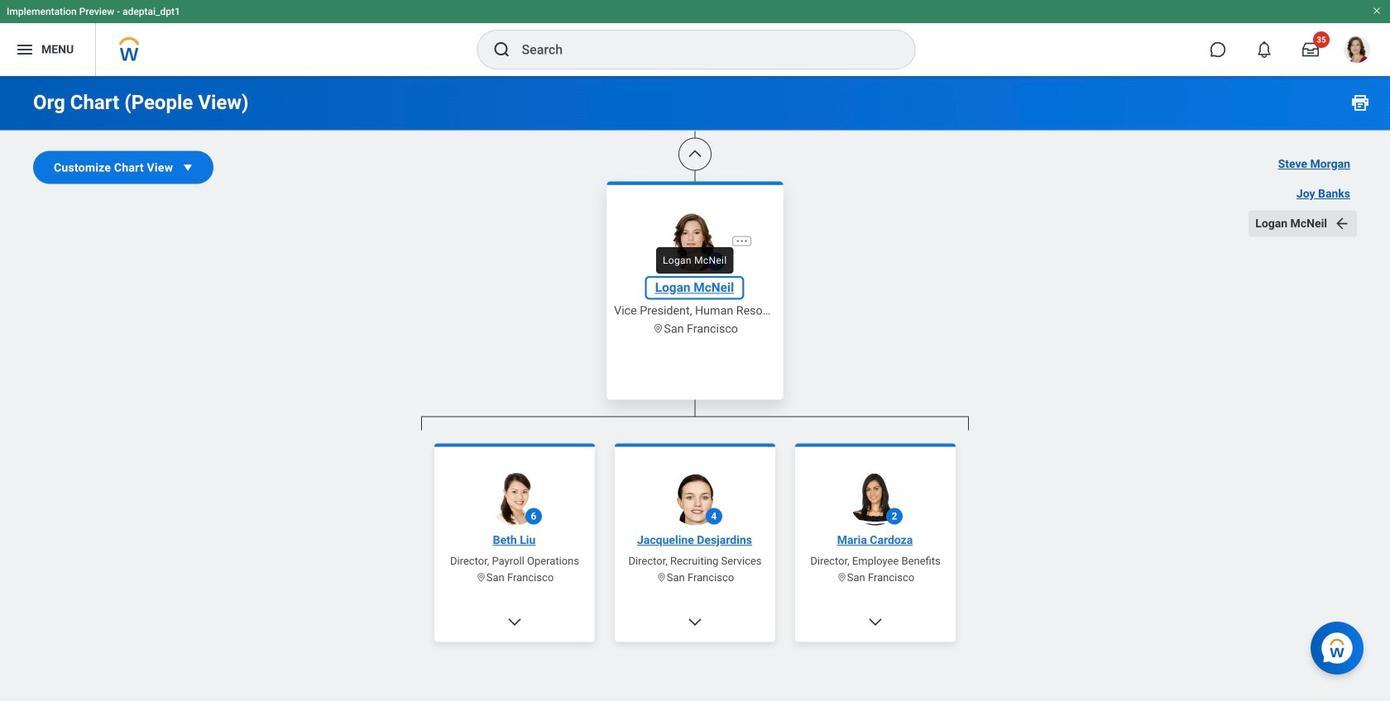 Task type: vqa. For each thing, say whether or not it's contained in the screenshot.
arrow left "Image"
yes



Task type: describe. For each thing, give the bounding box(es) containing it.
profile logan mcneil image
[[1344, 36, 1371, 66]]

notifications large image
[[1256, 41, 1273, 58]]

2 chevron down image from the left
[[867, 615, 884, 631]]

print org chart image
[[1351, 93, 1371, 113]]

inbox large image
[[1303, 41, 1319, 58]]

related actions image
[[735, 234, 749, 248]]

logan mcneil, logan mcneil, 3 direct reports element
[[421, 431, 969, 702]]

search image
[[492, 40, 512, 60]]

caret down image
[[180, 159, 196, 176]]



Task type: locate. For each thing, give the bounding box(es) containing it.
location image
[[652, 323, 664, 335], [476, 573, 486, 583], [656, 573, 667, 583], [837, 573, 847, 583]]

1 chevron down image from the left
[[507, 615, 523, 631]]

main content
[[0, 0, 1390, 702]]

1 horizontal spatial chevron down image
[[867, 615, 884, 631]]

justify image
[[15, 40, 35, 60]]

arrow left image
[[1334, 216, 1351, 232]]

chevron up image
[[687, 146, 703, 163]]

close environment banner image
[[1372, 6, 1382, 16]]

chevron down image
[[507, 615, 523, 631], [867, 615, 884, 631]]

0 horizontal spatial chevron down image
[[507, 615, 523, 631]]

chevron down image
[[687, 615, 703, 631]]

tooltip
[[651, 242, 739, 279]]

banner
[[0, 0, 1390, 76]]

Search Workday  search field
[[522, 31, 881, 68]]



